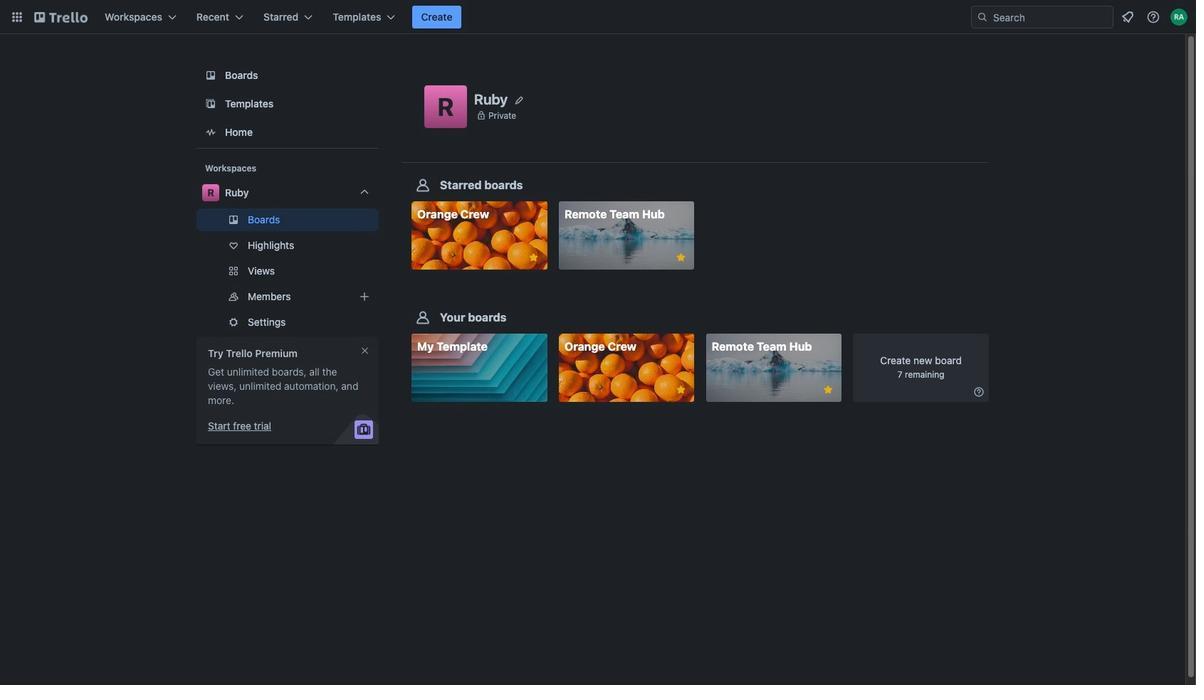 Task type: locate. For each thing, give the bounding box(es) containing it.
1 vertical spatial click to unstar this board. it will be removed from your starred list. image
[[822, 384, 835, 397]]

click to unstar this board. it will be removed from your starred list. image
[[675, 251, 688, 264], [822, 384, 835, 397]]

click to unstar this board. it will be removed from your starred list. image
[[527, 251, 540, 264]]

ruby anderson (rubyanderson7) image
[[1171, 9, 1188, 26]]

home image
[[202, 124, 219, 141]]

board image
[[202, 67, 219, 84]]

template board image
[[202, 95, 219, 113]]

primary element
[[0, 0, 1196, 34]]

0 notifications image
[[1120, 9, 1137, 26]]

0 vertical spatial click to unstar this board. it will be removed from your starred list. image
[[675, 251, 688, 264]]



Task type: vqa. For each thing, say whether or not it's contained in the screenshot.
add image
yes



Task type: describe. For each thing, give the bounding box(es) containing it.
add image
[[356, 288, 373, 306]]

search image
[[977, 11, 989, 23]]

open information menu image
[[1147, 10, 1161, 24]]

1 horizontal spatial click to unstar this board. it will be removed from your starred list. image
[[822, 384, 835, 397]]

0 horizontal spatial click to unstar this board. it will be removed from your starred list. image
[[675, 251, 688, 264]]

sm image
[[972, 385, 986, 400]]

back to home image
[[34, 6, 88, 28]]

Search field
[[989, 7, 1113, 27]]



